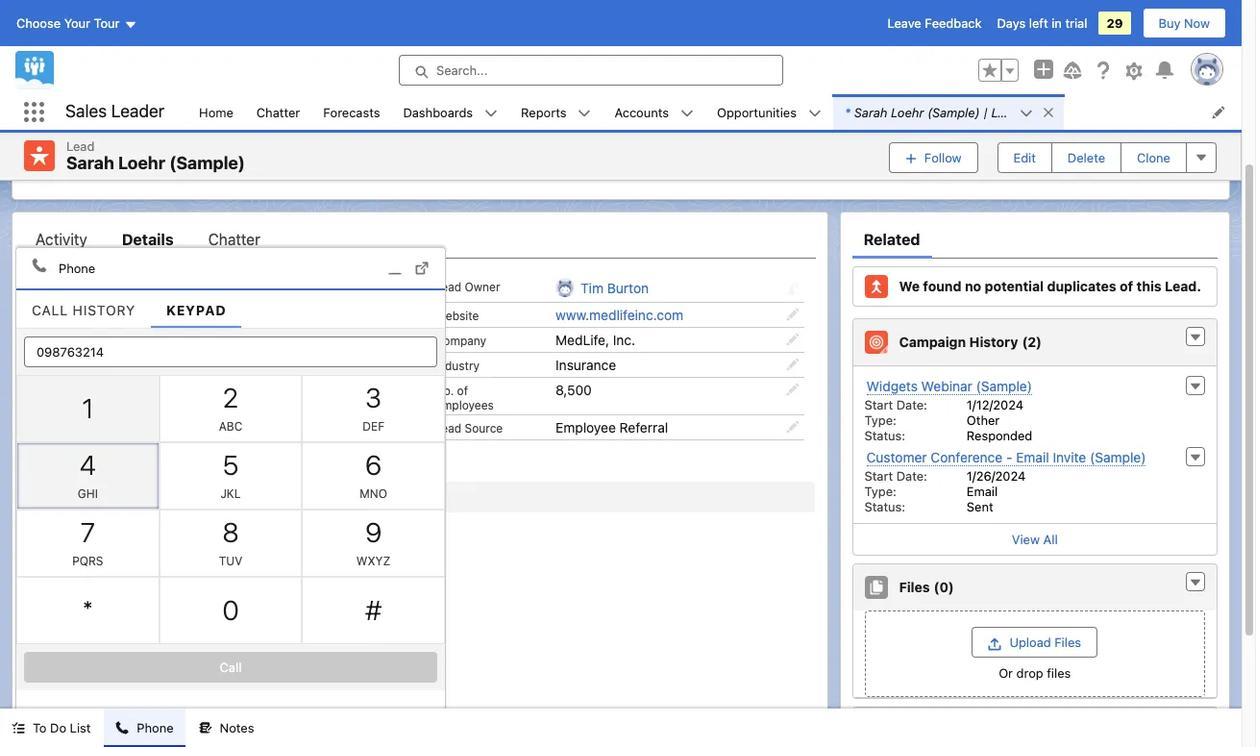Task type: vqa. For each thing, say whether or not it's contained in the screenshot.
Nurturing
yes



Task type: locate. For each thing, give the bounding box(es) containing it.
6389 down the home
[[206, 142, 239, 158]]

for up promising
[[683, 47, 702, 63]]

1 vertical spatial *
[[83, 594, 93, 626]]

6389 for 8,500
[[239, 382, 273, 398]]

1 vertical spatial 667-
[[208, 382, 239, 398]]

1 (800) 667-6389 link down 2
[[160, 419, 273, 436]]

0 horizontal spatial of
[[457, 384, 468, 398]]

1 down system
[[160, 382, 166, 398]]

lead down 'sales'
[[66, 138, 95, 154]]

employee
[[556, 419, 616, 436]]

title down key
[[28, 84, 52, 98]]

status up call history
[[69, 280, 104, 294]]

2 horizontal spatial for
[[748, 100, 765, 116]]

* down pqrs
[[83, 594, 93, 626]]

1 vertical spatial lead
[[861, 119, 887, 135]]

clone button
[[1121, 142, 1188, 173]]

sarah right lead 'icon'
[[66, 153, 114, 173]]

text default image inside opportunities list item
[[809, 107, 822, 120]]

1 (800) 667-6389 link down the leader
[[113, 142, 239, 158]]

0 vertical spatial 667-
[[175, 142, 206, 158]]

how
[[906, 139, 933, 154]]

2 type: from the top
[[865, 484, 897, 499]]

2 vertical spatial 1 (800) 667-6389 link
[[160, 419, 273, 436]]

files
[[900, 579, 931, 596], [1055, 635, 1082, 650]]

0 vertical spatial *
[[845, 104, 851, 120]]

list
[[188, 94, 1242, 130]]

of left this
[[1120, 278, 1134, 295]]

0 horizontal spatial for
[[683, 47, 702, 63]]

loehr up 'how'
[[892, 104, 925, 120]]

address information button
[[25, 482, 815, 513]]

0 vertical spatial loehr
[[892, 104, 925, 120]]

start for customer conference - email invite (sample)
[[865, 468, 894, 484]]

1 vertical spatial start
[[865, 468, 894, 484]]

no
[[965, 278, 982, 295]]

(sample) up 1/12/2024
[[977, 378, 1033, 394]]

for
[[683, 47, 702, 63], [748, 100, 765, 116], [715, 139, 732, 154]]

text default image inside 'reports' list item
[[578, 107, 592, 120]]

accounts
[[615, 104, 669, 120]]

1 horizontal spatial for
[[715, 139, 732, 154]]

chatter link right the home
[[245, 94, 312, 130]]

lead for sarah
[[66, 138, 95, 154]]

list item
[[834, 94, 1065, 130]]

0 vertical spatial the
[[768, 100, 787, 116]]

1 down the leader
[[127, 142, 133, 158]]

sarah up system
[[160, 307, 196, 323]]

jkl
[[221, 486, 241, 501]]

left
[[1030, 15, 1049, 31]]

1 horizontal spatial status
[[1148, 17, 1186, 32]]

for down leads.
[[748, 100, 765, 116]]

lead image
[[24, 140, 55, 171]]

0 horizontal spatial files
[[900, 579, 931, 596]]

status: down "customer" at bottom
[[865, 499, 906, 515]]

0 vertical spatial a
[[689, 100, 696, 116]]

0 horizontal spatial lead
[[791, 100, 816, 116]]

title down name
[[39, 334, 63, 348]]

for right plan
[[715, 139, 732, 154]]

0 vertical spatial start date:
[[865, 397, 928, 413]]

info@salesforce.com down system administrator
[[160, 357, 290, 373]]

title
[[28, 84, 52, 98], [39, 334, 63, 348]]

your down "opportunities" link
[[735, 139, 761, 154]]

2 vertical spatial sarah
[[160, 307, 196, 323]]

0 vertical spatial date:
[[897, 397, 928, 413]]

lead down employees
[[435, 421, 462, 436]]

notes
[[220, 720, 254, 736]]

0 horizontal spatial new
[[160, 542, 188, 558]]

phone inside dialog
[[59, 260, 95, 276]]

0 vertical spatial title
[[28, 84, 52, 98]]

1 vertical spatial type:
[[865, 484, 897, 499]]

1 vertical spatial the
[[839, 119, 858, 135]]

0 vertical spatial start
[[865, 397, 894, 413]]

drop
[[1017, 666, 1044, 681]]

* for * sarah loehr (sample) | lead
[[845, 104, 851, 120]]

1 (800) 667-6389 down 2
[[160, 419, 273, 436]]

type: down "customer" at bottom
[[865, 484, 897, 499]]

lead for status
[[39, 280, 66, 294]]

1 vertical spatial status:
[[865, 499, 906, 515]]

address inside dropdown button
[[57, 489, 108, 505]]

email
[[28, 113, 57, 127], [39, 359, 68, 373], [1017, 449, 1050, 466], [967, 484, 998, 499]]

lead up call
[[39, 280, 66, 294]]

list containing home
[[188, 94, 1242, 130]]

6389 for employee referral
[[239, 419, 273, 436]]

0 vertical spatial contact
[[699, 100, 745, 116]]

address down 4
[[57, 489, 108, 505]]

date: down "customer" at bottom
[[897, 468, 928, 484]]

the up information
[[768, 100, 787, 116]]

1 horizontal spatial of
[[1120, 278, 1134, 295]]

(800) left 2
[[170, 382, 205, 398]]

we
[[900, 278, 920, 295]]

lead sarah loehr (sample)
[[66, 138, 245, 173]]

tab panel
[[16, 328, 445, 707]]

loehr up system administrator
[[199, 307, 235, 323]]

1 horizontal spatial your
[[1167, 139, 1193, 154]]

edit lead source image
[[786, 420, 800, 434]]

jones
[[189, 525, 226, 542]]

text default image right by
[[116, 722, 129, 735]]

edit right the times
[[1014, 150, 1037, 165]]

call history link
[[16, 290, 151, 328]]

1 inside 1 button
[[82, 392, 94, 424]]

start for widgets webinar (sample)
[[865, 397, 894, 413]]

call
[[32, 302, 68, 318]]

delete button
[[1052, 142, 1122, 173]]

medlife,
[[556, 332, 610, 348]]

of right no.
[[457, 384, 468, 398]]

title for email
[[28, 84, 52, 98]]

1 start from the top
[[865, 397, 894, 413]]

edit no. of employees image
[[786, 383, 800, 396]]

1 type: from the top
[[865, 413, 897, 428]]

1 vertical spatial address
[[39, 527, 84, 542]]

group
[[979, 59, 1019, 82]]

1 vertical spatial date:
[[897, 468, 928, 484]]

dashboards link
[[392, 94, 485, 130]]

save
[[641, 119, 669, 135]]

to do list button
[[0, 709, 102, 747]]

0 vertical spatial type:
[[865, 413, 897, 428]]

start date: down widgets
[[865, 397, 928, 413]]

Enter phone number... text field
[[24, 336, 438, 367]]

edit left guidance
[[583, 48, 606, 63]]

info@salesforce.com link down system administrator
[[160, 357, 290, 373]]

1 status: from the top
[[865, 428, 906, 443]]

qualify promising leads. identify a contact for the lead save their contact information to the lead record make a plan for your outreach (for example, how many times will you reach out? what's your pitch?)
[[617, 82, 1193, 173]]

1 (800) 667-6389 up abc
[[160, 382, 273, 398]]

667- down 2
[[208, 419, 239, 436]]

start date: down "customer" at bottom
[[865, 468, 928, 484]]

0 horizontal spatial edit
[[583, 48, 606, 63]]

6389 right 2
[[239, 382, 273, 398]]

text default image down 'activity'
[[32, 257, 47, 273]]

0 vertical spatial files
[[900, 579, 931, 596]]

0 vertical spatial for
[[683, 47, 702, 63]]

choose your tour button
[[15, 8, 138, 38]]

qualify
[[617, 82, 661, 96]]

text default image inside phone link
[[32, 257, 47, 273]]

0 vertical spatial sarah
[[855, 104, 888, 120]]

text default image right reports
[[578, 107, 592, 120]]

loehr down the leader
[[118, 153, 165, 173]]

tab panel inside phone dialog
[[16, 328, 445, 707]]

*
[[845, 104, 851, 120], [83, 594, 93, 626]]

text default image
[[1042, 106, 1056, 119], [485, 107, 498, 120], [1020, 107, 1034, 120], [34, 490, 49, 505], [1190, 576, 1203, 590], [12, 722, 25, 735], [199, 722, 212, 735]]

info@salesforce.com link
[[113, 113, 243, 129], [160, 357, 290, 373]]

responded
[[967, 428, 1033, 443]]

0 vertical spatial status:
[[865, 428, 906, 443]]

date: down widgets
[[897, 397, 928, 413]]

edit inside button
[[1014, 150, 1037, 165]]

sarah up example,
[[855, 104, 888, 120]]

2 start from the top
[[865, 468, 894, 484]]

0 vertical spatial edit
[[583, 48, 606, 63]]

sarah inside list item
[[855, 104, 888, 120]]

1 date: from the top
[[897, 397, 928, 413]]

(for
[[821, 139, 846, 154]]

5
[[223, 449, 239, 480]]

1 (800) 667-6389 for employee referral
[[160, 419, 273, 436]]

1 horizontal spatial *
[[845, 104, 851, 120]]

1 vertical spatial 6389
[[239, 382, 273, 398]]

(sample) right invite
[[1091, 449, 1147, 466]]

0 horizontal spatial *
[[83, 594, 93, 626]]

chatter right the home
[[257, 104, 300, 120]]

0 vertical spatial address
[[57, 489, 108, 505]]

status: up "customer" at bottom
[[865, 428, 906, 443]]

files left (0)
[[900, 579, 931, 596]]

1 vertical spatial a
[[676, 139, 683, 154]]

1 start date: from the top
[[865, 397, 928, 413]]

status: for customer conference - email invite (sample)
[[865, 499, 906, 515]]

edit website image
[[786, 308, 800, 321]]

1 horizontal spatial edit
[[1014, 150, 1037, 165]]

status right current
[[1148, 17, 1186, 32]]

reach
[[1055, 139, 1089, 154]]

(sample) down the home
[[169, 153, 245, 173]]

667- up abc
[[208, 382, 239, 398]]

view all link
[[854, 523, 1217, 555]]

1 vertical spatial sarah
[[66, 153, 114, 173]]

loehr for sarah loehr (sample)
[[118, 153, 165, 173]]

* inside button
[[83, 594, 93, 626]]

info@salesforce.com up lead sarah loehr (sample)
[[113, 113, 243, 129]]

2 vertical spatial 6389
[[239, 419, 273, 436]]

2 date: from the top
[[897, 468, 928, 484]]

text default image inside accounts list item
[[681, 107, 694, 120]]

1 vertical spatial info@salesforce.com
[[160, 357, 290, 373]]

0 horizontal spatial the
[[768, 100, 787, 116]]

start down widgets
[[865, 397, 894, 413]]

1 horizontal spatial lead
[[861, 119, 887, 135]]

chatter link up nurturing
[[208, 220, 260, 259]]

667- down the home link
[[175, 142, 206, 158]]

1 (800) 667-6389 down the home link
[[127, 142, 239, 158]]

or
[[999, 666, 1014, 681]]

1 vertical spatial start date:
[[865, 468, 928, 484]]

1 vertical spatial of
[[457, 384, 468, 398]]

loehr inside lead sarah loehr (sample)
[[118, 153, 165, 173]]

address up pqrs
[[39, 527, 84, 542]]

files up files
[[1055, 635, 1082, 650]]

0 horizontal spatial loehr
[[118, 153, 165, 173]]

or drop files
[[999, 666, 1072, 681]]

1 new from the left
[[160, 542, 188, 558]]

2 vertical spatial loehr
[[199, 307, 235, 323]]

1 horizontal spatial sarah
[[160, 307, 196, 323]]

1 vertical spatial chatter link
[[208, 220, 260, 259]]

sarah inside lead sarah loehr (sample)
[[66, 153, 114, 173]]

2 horizontal spatial sarah
[[855, 104, 888, 120]]

home link
[[188, 94, 245, 130]]

1 vertical spatial loehr
[[118, 153, 165, 173]]

1 horizontal spatial loehr
[[199, 307, 235, 323]]

contact down leads.
[[699, 100, 745, 116]]

dashboards
[[403, 104, 473, 120]]

start date: for customer
[[865, 468, 928, 484]]

2 your from the left
[[1167, 139, 1193, 154]]

1 horizontal spatial a
[[689, 100, 696, 116]]

status: for widgets webinar (sample)
[[865, 428, 906, 443]]

0 vertical spatial 1 (800) 667-6389
[[127, 142, 239, 158]]

mark as current status
[[1051, 17, 1186, 32]]

2 new from the left
[[226, 542, 254, 558]]

1 horizontal spatial files
[[1055, 635, 1082, 650]]

choose your tour
[[16, 15, 120, 31]]

the right to
[[839, 119, 858, 135]]

history
[[73, 302, 136, 318]]

(800) down the leader
[[136, 142, 171, 158]]

text default image inside notes button
[[199, 722, 212, 735]]

call button
[[24, 652, 438, 682]]

do
[[50, 720, 66, 736]]

choose
[[16, 15, 61, 31]]

info@salesforce.com link up lead sarah loehr (sample)
[[113, 113, 243, 129]]

tab panel containing 2
[[16, 328, 445, 707]]

lead inside lead sarah loehr (sample)
[[66, 138, 95, 154]]

leader
[[111, 101, 165, 121]]

text default image
[[578, 107, 592, 120], [681, 107, 694, 120], [809, 107, 822, 120], [32, 257, 47, 273], [1190, 331, 1203, 345], [116, 722, 129, 735]]

one jones avenue new york, new york 10010 united states
[[160, 525, 326, 574]]

a down promising
[[689, 100, 696, 116]]

lead for source
[[435, 421, 462, 436]]

dashboards list item
[[392, 94, 510, 130]]

opportunities list item
[[706, 94, 834, 130]]

0 vertical spatial of
[[1120, 278, 1134, 295]]

address information
[[57, 489, 182, 505]]

related link
[[864, 220, 921, 259]]

of inside no. of employees
[[457, 384, 468, 398]]

your right what's
[[1167, 139, 1193, 154]]

list item containing *
[[834, 94, 1065, 130]]

sarah for sarah loehr (sample)
[[66, 153, 114, 173]]

lead
[[992, 104, 1020, 120], [66, 138, 95, 154], [39, 280, 66, 294], [435, 280, 462, 294], [435, 421, 462, 436]]

loehr inside list item
[[892, 104, 925, 120]]

york
[[258, 542, 285, 558]]

edit company image
[[786, 333, 800, 346]]

2 status: from the top
[[865, 499, 906, 515]]

1 up 4
[[82, 392, 94, 424]]

* button
[[16, 577, 159, 644]]

0 horizontal spatial status
[[69, 280, 104, 294]]

2 vertical spatial 667-
[[208, 419, 239, 436]]

wxyz
[[357, 554, 391, 568]]

forecasts
[[323, 104, 380, 120]]

(800) for 8,500
[[170, 382, 205, 398]]

1 vertical spatial 1 (800) 667-6389
[[160, 382, 273, 398]]

call
[[220, 659, 242, 675]]

edit button
[[998, 142, 1053, 173]]

text default image down lead.
[[1190, 331, 1203, 345]]

* right to
[[845, 104, 851, 120]]

tab list
[[24, 220, 816, 259]]

text default image down promising
[[681, 107, 694, 120]]

start down "customer" at bottom
[[865, 468, 894, 484]]

phone up lead status
[[59, 260, 95, 276]]

6 mno
[[360, 449, 388, 501]]

1 button
[[16, 375, 159, 442]]

1/12/2024
[[967, 397, 1024, 413]]

date: for customer
[[897, 468, 928, 484]]

2 start date: from the top
[[865, 468, 928, 484]]

start date: for widgets
[[865, 397, 928, 413]]

0 horizontal spatial sarah
[[66, 153, 114, 173]]

(2)
[[1023, 334, 1042, 350]]

type: for customer conference - email invite (sample)
[[865, 484, 897, 499]]

lead up information
[[791, 100, 816, 116]]

contact up plan
[[703, 119, 749, 135]]

(800) up cold
[[170, 419, 205, 436]]

1 vertical spatial title
[[39, 334, 63, 348]]

chatter up nurturing
[[208, 231, 260, 248]]

1 vertical spatial 1 (800) 667-6389 link
[[160, 382, 273, 398]]

leave
[[888, 15, 922, 31]]

search...
[[437, 63, 488, 78]]

address for address
[[39, 527, 84, 542]]

start
[[865, 397, 894, 413], [865, 468, 894, 484]]

(sample) left the |
[[928, 104, 981, 120]]

tim burton
[[581, 280, 649, 296]]

2 vertical spatial phone
[[137, 720, 174, 736]]

of
[[1120, 278, 1134, 295], [457, 384, 468, 398]]

the
[[768, 100, 787, 116], [839, 119, 858, 135]]

customer conference - email invite (sample) link
[[867, 449, 1147, 467]]

a left plan
[[676, 139, 683, 154]]

phone up 'activity'
[[28, 142, 62, 156]]

edit title image
[[390, 333, 404, 346]]

0 horizontal spatial your
[[735, 139, 761, 154]]

1 vertical spatial edit
[[1014, 150, 1037, 165]]

will
[[1008, 139, 1027, 154]]

1 horizontal spatial new
[[226, 542, 254, 558]]

1 (800) 667-6389 link up abc
[[160, 382, 273, 398]]

text default image inside 'phone' button
[[116, 722, 129, 735]]

many
[[936, 139, 968, 154]]

all
[[1044, 532, 1059, 547]]

6389 up 5 jkl
[[239, 419, 273, 436]]

type: down widgets
[[865, 413, 897, 428]]

2 vertical spatial (800)
[[170, 419, 205, 436]]

text default image left to
[[809, 107, 822, 120]]

follow
[[925, 150, 962, 165]]

industry
[[435, 359, 480, 373]]

found
[[924, 278, 962, 295]]

|
[[984, 104, 988, 120]]

search... button
[[399, 55, 784, 86]]

united
[[160, 558, 201, 574]]

lead up website
[[435, 280, 462, 294]]

0 vertical spatial 6389
[[206, 142, 239, 158]]

phone right by
[[137, 720, 174, 736]]

1 vertical spatial phone
[[59, 260, 95, 276]]

lead up example,
[[861, 119, 887, 135]]

guidance
[[617, 47, 680, 63]]

address
[[57, 489, 108, 505], [39, 527, 84, 542]]

insurance
[[556, 357, 617, 373]]

type:
[[865, 413, 897, 428], [865, 484, 897, 499]]

mark
[[1051, 17, 1080, 32]]

this
[[1137, 278, 1162, 295]]

0 vertical spatial status
[[1148, 17, 1186, 32]]

6
[[365, 449, 382, 480]]

lead right the |
[[992, 104, 1020, 120]]

2 horizontal spatial loehr
[[892, 104, 925, 120]]

1 vertical spatial (800)
[[170, 382, 205, 398]]

information
[[752, 119, 820, 135]]

2 vertical spatial 1 (800) 667-6389
[[160, 419, 273, 436]]



Task type: describe. For each thing, give the bounding box(es) containing it.
ghi
[[78, 486, 98, 501]]

buy now button
[[1143, 8, 1227, 38]]

now
[[1185, 15, 1211, 31]]

key
[[24, 47, 49, 63]]

29
[[1107, 15, 1124, 31]]

example,
[[849, 139, 903, 154]]

2 vertical spatial for
[[715, 139, 732, 154]]

email down conference
[[967, 484, 998, 499]]

guidance for success
[[617, 47, 761, 63]]

phone button
[[104, 709, 185, 747]]

1 up cold
[[160, 419, 166, 436]]

current
[[1101, 17, 1145, 32]]

1 vertical spatial chatter
[[208, 231, 260, 248]]

company
[[435, 334, 487, 348]]

1 vertical spatial status
[[69, 280, 104, 294]]

files
[[1047, 666, 1072, 681]]

delete
[[1068, 150, 1106, 165]]

invite
[[1054, 449, 1087, 466]]

loehr for sarah loehr (sample) | lead
[[892, 104, 925, 120]]

fields
[[52, 47, 91, 63]]

(800) for employee referral
[[170, 419, 205, 436]]

1 (800) 667-6389 link for employee referral
[[160, 419, 273, 436]]

0 vertical spatial (800)
[[136, 142, 171, 158]]

-
[[1007, 449, 1013, 466]]

1 vertical spatial files
[[1055, 635, 1082, 650]]

created by
[[39, 732, 100, 746]]

667- for 8,500
[[208, 382, 239, 398]]

widgets webinar (sample) link
[[867, 378, 1033, 395]]

feedback
[[925, 15, 982, 31]]

edit lead status image
[[390, 279, 404, 292]]

sarah loehr (sample)
[[160, 307, 294, 323]]

duplicates
[[1048, 278, 1117, 295]]

history
[[970, 334, 1019, 350]]

activity
[[36, 231, 87, 248]]

tab list containing activity
[[24, 220, 816, 259]]

type: for widgets webinar (sample)
[[865, 413, 897, 428]]

tour
[[94, 15, 120, 31]]

plan
[[686, 139, 712, 154]]

related
[[864, 231, 921, 248]]

of inside related tab panel
[[1120, 278, 1134, 295]]

record
[[890, 119, 929, 135]]

list
[[70, 720, 91, 736]]

call history
[[32, 302, 136, 318]]

1 vertical spatial for
[[748, 100, 765, 116]]

potential
[[985, 278, 1044, 295]]

1 inside 1 (800) 667-6389 link
[[127, 142, 133, 158]]

(sample) inside lead sarah loehr (sample)
[[169, 153, 245, 173]]

1 (800) 667-6389 link for 8,500
[[160, 382, 273, 398]]

leave feedback link
[[888, 15, 982, 31]]

states
[[205, 558, 244, 574]]

edit email image
[[390, 358, 404, 371]]

medlife, inc.
[[556, 332, 636, 348]]

667- for employee referral
[[208, 419, 239, 436]]

text default image inside related tab panel
[[1190, 576, 1203, 590]]

1 (800) 667-6389 for 8,500
[[160, 382, 273, 398]]

no.
[[435, 384, 454, 398]]

other
[[967, 413, 1000, 428]]

edit industry image
[[786, 358, 800, 371]]

phone link
[[16, 248, 445, 290]]

times
[[972, 139, 1004, 154]]

0 vertical spatial info@salesforce.com link
[[113, 113, 243, 129]]

view all
[[1012, 532, 1059, 547]]

as
[[1084, 17, 1097, 32]]

related tab panel
[[853, 259, 1218, 747]]

days
[[998, 15, 1026, 31]]

1 horizontal spatial the
[[839, 119, 858, 135]]

customer conference - email invite (sample)
[[867, 449, 1147, 466]]

keypad link
[[151, 290, 242, 328]]

www.medlifeinc.com
[[556, 307, 684, 323]]

system
[[160, 332, 206, 348]]

sales
[[65, 101, 107, 121]]

employee referral
[[556, 419, 669, 436]]

reports
[[521, 104, 567, 120]]

email down name
[[39, 359, 68, 373]]

email up lead 'icon'
[[28, 113, 57, 127]]

5 jkl
[[221, 449, 241, 501]]

1 vertical spatial info@salesforce.com link
[[160, 357, 290, 373]]

title for company
[[39, 334, 63, 348]]

reports list item
[[510, 94, 603, 130]]

burton
[[608, 280, 649, 296]]

9 wxyz
[[357, 516, 391, 568]]

(sample) inside list item
[[928, 104, 981, 120]]

8 tuv
[[219, 516, 243, 568]]

(sample) up administrator
[[238, 307, 294, 323]]

phone dialog
[[15, 247, 446, 709]]

sarah for sarah loehr (sample) | lead
[[855, 104, 888, 120]]

your
[[64, 15, 90, 31]]

reports link
[[510, 94, 578, 130]]

text default image inside dashboards list item
[[485, 107, 498, 120]]

7 pqrs
[[72, 516, 103, 568]]

pitch?)
[[641, 158, 682, 173]]

edit link
[[583, 48, 606, 63]]

0 vertical spatial chatter
[[257, 104, 300, 120]]

1 your from the left
[[735, 139, 761, 154]]

0 vertical spatial phone
[[28, 142, 62, 156]]

out?
[[1092, 139, 1118, 154]]

2 abc
[[219, 381, 243, 433]]

text default image inside "address information" dropdown button
[[34, 490, 49, 505]]

date: for widgets
[[897, 397, 928, 413]]

make
[[641, 139, 672, 154]]

files (0)
[[900, 579, 955, 596]]

lead source
[[435, 421, 503, 436]]

details link
[[122, 220, 174, 259]]

rating
[[39, 446, 74, 461]]

10010
[[289, 542, 326, 558]]

accounts list item
[[603, 94, 706, 130]]

tim
[[581, 280, 604, 296]]

mno
[[360, 486, 388, 501]]

trial
[[1066, 15, 1088, 31]]

sent
[[967, 499, 994, 515]]

lead for owner
[[435, 280, 462, 294]]

details
[[122, 231, 174, 248]]

york,
[[191, 542, 223, 558]]

1/26/2024
[[967, 468, 1026, 484]]

address for address information
[[57, 489, 108, 505]]

0 vertical spatial lead
[[791, 100, 816, 116]]

campaign history (2)
[[900, 334, 1042, 350]]

owner
[[465, 280, 501, 294]]

forecasts link
[[312, 94, 392, 130]]

* for *
[[83, 594, 93, 626]]

lead.
[[1166, 278, 1202, 295]]

text default image inside to do list button
[[12, 722, 25, 735]]

phone inside button
[[137, 720, 174, 736]]

text default image inside related tab panel
[[1190, 331, 1203, 345]]

in
[[1052, 15, 1063, 31]]

status inside button
[[1148, 17, 1186, 32]]

0 vertical spatial chatter link
[[245, 94, 312, 130]]

email right -
[[1017, 449, 1050, 466]]

1 vertical spatial contact
[[703, 119, 749, 135]]

activity link
[[36, 220, 87, 259]]

0 vertical spatial info@salesforce.com
[[113, 113, 243, 129]]

tuv
[[219, 554, 243, 568]]

abc
[[219, 419, 243, 433]]

outreach
[[765, 139, 818, 154]]

* sarah loehr (sample) | lead
[[845, 104, 1020, 120]]

path options list box
[[66, 9, 995, 40]]

cold
[[160, 444, 189, 461]]

0 horizontal spatial a
[[676, 139, 683, 154]]

0 vertical spatial 1 (800) 667-6389 link
[[113, 142, 239, 158]]



